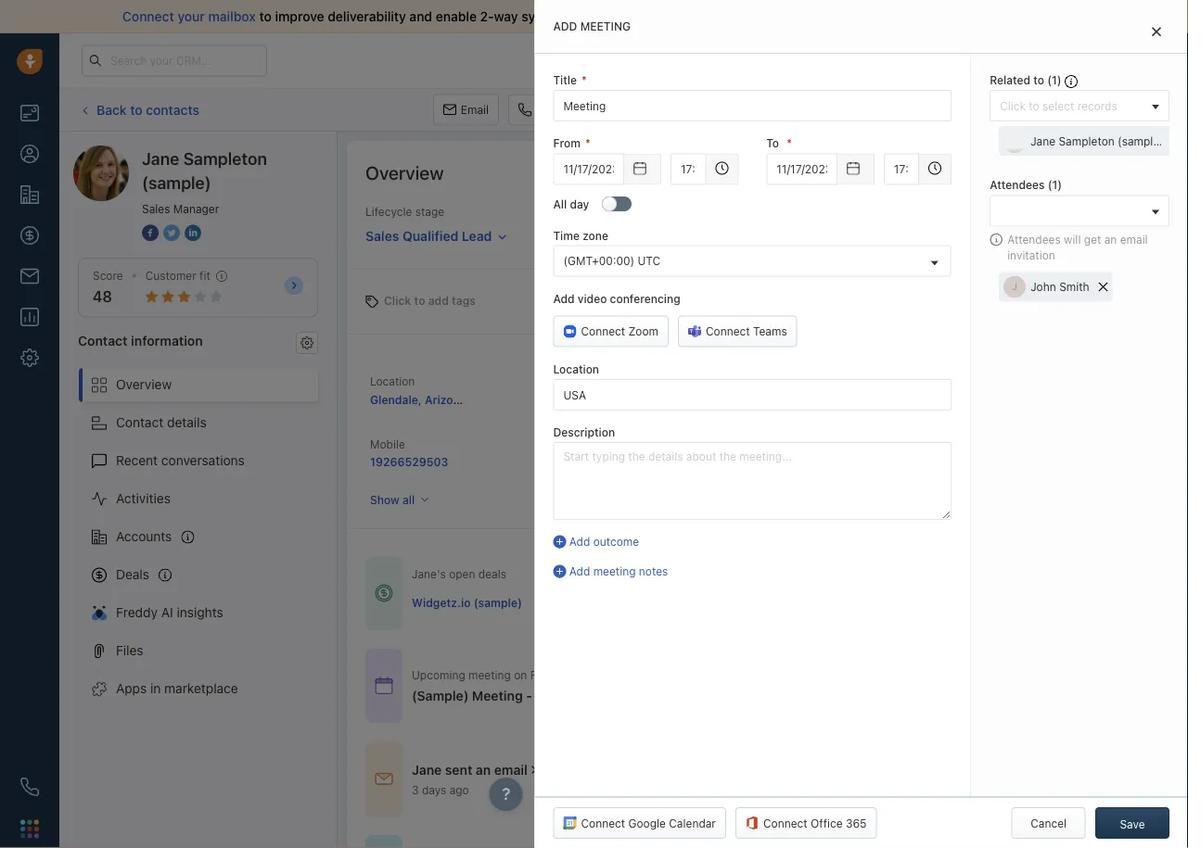 Task type: locate. For each thing, give the bounding box(es) containing it.
widgetz.io
[[558, 393, 617, 406], [412, 596, 471, 609]]

emails
[[746, 373, 780, 386]]

customize overview
[[1045, 166, 1150, 179]]

sales activities button
[[869, 94, 1012, 126], [869, 94, 1003, 126]]

jane up 3
[[412, 763, 442, 778]]

all
[[553, 197, 567, 210]]

11:00
[[694, 669, 722, 682]]

days inside created at 11 days ago
[[760, 456, 786, 469]]

0 vertical spatial sampleton
[[1059, 135, 1115, 148]]

0 horizontal spatial john
[[558, 456, 585, 469]]

sales for sales activities
[[897, 103, 925, 116]]

back to contacts
[[96, 102, 199, 117]]

meeting right of
[[580, 20, 631, 33]]

contact up 'recent'
[[116, 415, 164, 431]]

days inside the jane sent an email 3 days ago
[[422, 784, 446, 797]]

to right the back
[[130, 102, 143, 117]]

1 horizontal spatial john
[[944, 430, 970, 443]]

/ left lost
[[1046, 232, 1050, 245]]

add for add deal
[[1040, 103, 1061, 116]]

john inside tab panel
[[1031, 281, 1056, 294]]

1 vertical spatial deal
[[699, 689, 725, 704]]

connect zoom button
[[553, 316, 669, 348]]

on
[[514, 669, 527, 682]]

glendale, arizona, usa link
[[370, 393, 497, 406]]

(sample) inside row
[[474, 596, 522, 609]]

) up click to select records search field
[[1057, 74, 1062, 87]]

an right get on the right of the page
[[1105, 233, 1117, 246]]

location for location glendale, arizona, usa
[[370, 375, 415, 388]]

accounts up description on the bottom of page
[[558, 373, 607, 386]]

contact for contact information
[[78, 333, 128, 348]]

container_wx8msf4aqz5i3rn1 image
[[375, 585, 393, 603], [375, 677, 393, 695]]

1 vertical spatial in
[[150, 681, 161, 697]]

0 horizontal spatial accounts
[[116, 529, 172, 545]]

way
[[494, 9, 518, 24]]

0 horizontal spatial widgetz.io
[[412, 596, 471, 609]]

qualified
[[403, 228, 459, 244]]

1 up lost
[[1052, 179, 1058, 192]]

0 horizontal spatial widgetz.io (sample) link
[[412, 594, 522, 610]]

days for email
[[422, 784, 446, 797]]

2 horizontal spatial smith
[[1060, 281, 1090, 294]]

19266529503
[[370, 456, 448, 469]]

meeting inside upcoming meeting on fri 24 nov, 2023 from 10:00 to 11:00 (sample) meeting - final discussion about the deal
[[469, 669, 511, 682]]

1 horizontal spatial the
[[987, 404, 1004, 417]]

days right 3
[[422, 784, 446, 797]]

email image
[[1005, 53, 1018, 68]]

connect left office
[[763, 817, 808, 830]]

add right sync
[[553, 20, 577, 33]]

1 vertical spatial widgetz.io (sample) link
[[412, 594, 522, 610]]

to right the with
[[1138, 388, 1148, 401]]

add inside "link"
[[569, 566, 590, 579]]

container_wx8msf4aqz5i3rn1 image left widgetz.io (sample)
[[375, 585, 393, 603]]

click to add tags
[[384, 295, 476, 308]]

0 vertical spatial john smith
[[1031, 281, 1090, 294]]

overview up "lifecycle stage"
[[366, 161, 444, 183]]

an right sent
[[476, 763, 491, 778]]

the down 10:00
[[675, 689, 696, 704]]

0 vertical spatial an
[[1105, 233, 1117, 246]]

widgetz.io (sample) link inside row
[[412, 594, 522, 610]]

add left outcome
[[569, 536, 590, 549]]

container_wx8msf4aqz5i3rn1 image left upcoming on the left bottom of page
[[375, 677, 393, 695]]

1 vertical spatial overview
[[116, 377, 172, 392]]

0 horizontal spatial the
[[675, 689, 696, 704]]

meeting for upcoming meeting on fri 24 nov, 2023 from 10:00 to 11:00 (sample) meeting - final discussion about the deal
[[469, 669, 511, 682]]

2 -- text field from the left
[[767, 153, 838, 185]]

-- text field down to
[[767, 153, 838, 185]]

owner
[[590, 438, 622, 451]]

freshworks switcher image
[[20, 820, 39, 839]]

1 vertical spatial accounts
[[116, 529, 172, 545]]

sampleton up customize overview button
[[1059, 135, 1115, 148]]

improve
[[275, 9, 324, 24]]

)
[[1057, 74, 1062, 87], [1058, 179, 1062, 192]]

john down discuss
[[944, 430, 970, 443]]

2-
[[480, 9, 494, 24]]

0 vertical spatial (
[[1048, 74, 1052, 87]]

recent conversations
[[116, 453, 245, 469]]

sales inside sales qualified lead link
[[366, 228, 399, 244]]

0 vertical spatial deal
[[1064, 103, 1086, 116]]

1 vertical spatial smith
[[973, 430, 1003, 443]]

meeting up requirements
[[1012, 388, 1055, 401]]

details
[[167, 415, 207, 431]]

1 horizontal spatial accounts
[[558, 373, 607, 386]]

zoom
[[629, 325, 659, 338]]

email right sent
[[494, 763, 528, 778]]

files
[[116, 643, 143, 659]]

meeting inside scheduled a meeting later with jane to discuss the requirements
[[1012, 388, 1055, 401]]

email
[[570, 9, 602, 24], [1120, 233, 1148, 246], [494, 763, 528, 778]]

created at 11 days ago
[[746, 438, 809, 469]]

2 vertical spatial days
[[422, 784, 446, 797]]

location glendale, arizona, usa
[[370, 375, 497, 406]]

connect left your
[[122, 9, 174, 24]]

1 horizontal spatial /
[[1109, 232, 1112, 245]]

1 horizontal spatial deal
[[1064, 103, 1086, 116]]

widgetz.io (sample) row
[[412, 584, 1014, 622]]

1 container_wx8msf4aqz5i3rn1 image from the top
[[375, 585, 393, 603]]

2 horizontal spatial john
[[1031, 281, 1056, 294]]

0 vertical spatial attendees
[[990, 179, 1045, 192]]

widgetz.io down jane's
[[412, 596, 471, 609]]

attendees ( 1 )
[[990, 179, 1062, 192]]

jane down add deal button at right
[[1031, 135, 1056, 148]]

0 vertical spatial ago
[[789, 456, 809, 469]]

11
[[746, 456, 757, 469]]

fit
[[200, 270, 210, 282]]

0 vertical spatial overview
[[366, 161, 444, 183]]

1 vertical spatial an
[[476, 763, 491, 778]]

2 1 from the top
[[1052, 179, 1058, 192]]

new
[[596, 232, 619, 245]]

john down description on the bottom of page
[[558, 456, 585, 469]]

-- text field
[[553, 153, 624, 185], [767, 153, 838, 185]]

meeting
[[472, 689, 523, 704]]

sampleton up manager
[[183, 148, 267, 168]]

1 horizontal spatial john smith
[[1031, 281, 1090, 294]]

0 horizontal spatial -- text field
[[553, 153, 624, 185]]

1 vertical spatial jane sampleton (sample)
[[142, 148, 267, 193]]

0 vertical spatial widgetz.io (sample) link
[[558, 393, 669, 406]]

/ inside button
[[1109, 232, 1112, 245]]

1 horizontal spatial location
[[553, 363, 599, 376]]

1 vertical spatial attendees
[[1008, 233, 1061, 246]]

1 horizontal spatial widgetz.io
[[558, 393, 617, 406]]

to right the related
[[1034, 74, 1045, 87]]

0 horizontal spatial location
[[370, 375, 415, 388]]

ago down sent
[[450, 784, 469, 797]]

1 horizontal spatial -- text field
[[767, 153, 838, 185]]

sales inside sales owner john smith
[[558, 438, 586, 451]]

connect for connect zoom
[[581, 325, 625, 338]]

0 vertical spatial smith
[[1060, 281, 1090, 294]]

-- text field down 'from'
[[553, 153, 624, 185]]

jane sampleton (sample) up customize overview
[[1031, 135, 1164, 148]]

connect inside 'button'
[[706, 325, 750, 338]]

1 vertical spatial email
[[1120, 233, 1148, 246]]

meeting inside "link"
[[593, 566, 636, 579]]

mng settings image
[[301, 337, 314, 350]]

meeting for add meeting
[[580, 20, 631, 33]]

sampleton inside jane sampleton (sample)
[[183, 148, 267, 168]]

connect left teams
[[706, 325, 750, 338]]

ago down the at
[[789, 456, 809, 469]]

1 / from the left
[[1046, 232, 1050, 245]]

0 horizontal spatial email
[[494, 763, 528, 778]]

meeting for add meeting notes
[[593, 566, 636, 579]]

24
[[547, 669, 561, 682]]

1 vertical spatial the
[[675, 689, 696, 704]]

tab panel
[[535, 0, 1188, 849]]

john smith
[[1031, 281, 1090, 294], [944, 430, 1003, 443]]

(sample) down deals at the left of page
[[474, 596, 522, 609]]

0 vertical spatial widgetz.io
[[558, 393, 617, 406]]

) up lost
[[1058, 179, 1062, 192]]

smith down the owner
[[588, 456, 620, 469]]

container_wx8msf4aqz5i3rn1 image for upcoming meeting on fri 24 nov, 2023 from 10:00 to 11:00
[[375, 677, 393, 695]]

/ for won
[[1109, 232, 1112, 245]]

cancel
[[1031, 817, 1067, 830]]

0 horizontal spatial overview
[[116, 377, 172, 392]]

in left 21
[[755, 54, 763, 66]]

to inside tab panel
[[1034, 74, 1045, 87]]

2 / from the left
[[1109, 232, 1112, 245]]

linkedin circled image
[[185, 223, 201, 243]]

0 vertical spatial contact
[[78, 333, 128, 348]]

location down connect zoom button
[[553, 363, 599, 376]]

0 vertical spatial john
[[1031, 281, 1056, 294]]

in
[[755, 54, 763, 66], [150, 681, 161, 697]]

email right won
[[1120, 233, 1148, 246]]

2 horizontal spatial email
[[1120, 233, 1148, 246]]

sales up facebook circled icon
[[142, 202, 170, 215]]

sales down lifecycle
[[366, 228, 399, 244]]

/ inside button
[[1046, 232, 1050, 245]]

2 vertical spatial smith
[[588, 456, 620, 469]]

0 vertical spatial in
[[755, 54, 763, 66]]

in right apps on the bottom of page
[[150, 681, 161, 697]]

days down created
[[760, 456, 786, 469]]

1 vertical spatial widgetz.io
[[412, 596, 471, 609]]

1 horizontal spatial sampleton
[[1059, 135, 1115, 148]]

call
[[536, 103, 556, 116]]

smith down discuss
[[973, 430, 1003, 443]]

facebook circled image
[[142, 223, 159, 243]]

0 vertical spatial accounts
[[558, 373, 607, 386]]

connect office 365
[[763, 817, 867, 830]]

None text field
[[671, 153, 706, 185], [884, 153, 919, 185], [671, 153, 706, 185], [884, 153, 919, 185]]

0 vertical spatial 1
[[1052, 74, 1057, 87]]

phone image
[[20, 778, 39, 797]]

1 horizontal spatial ago
[[789, 456, 809, 469]]

1 horizontal spatial an
[[1105, 233, 1117, 246]]

overview
[[366, 161, 444, 183], [116, 377, 172, 392]]

zone
[[583, 229, 609, 242]]

1 vertical spatial contact
[[116, 415, 164, 431]]

back
[[96, 102, 127, 117]]

jane inside scheduled a meeting later with jane to discuss the requirements
[[1110, 388, 1135, 401]]

sales left activities
[[897, 103, 925, 116]]

0 horizontal spatial /
[[1046, 232, 1050, 245]]

mailbox
[[208, 9, 256, 24]]

description
[[553, 426, 615, 439]]

/ right won
[[1109, 232, 1112, 245]]

widgetz.io (sample) link down open
[[412, 594, 522, 610]]

deal inside upcoming meeting on fri 24 nov, 2023 from 10:00 to 11:00 (sample) meeting - final discussion about the deal
[[699, 689, 725, 704]]

365
[[846, 817, 867, 830]]

jane sent an email 3 days ago
[[412, 763, 528, 797]]

0 horizontal spatial john smith
[[944, 430, 1003, 443]]

days right 21
[[780, 54, 803, 66]]

1 horizontal spatial in
[[755, 54, 763, 66]]

show all
[[370, 494, 415, 507]]

john smith down discuss
[[944, 430, 1003, 443]]

tab panel containing add meeting
[[535, 0, 1188, 849]]

(sample) up "sales manager"
[[142, 173, 211, 193]]

widgetz.io (sample)
[[412, 596, 522, 609]]

a
[[1003, 388, 1009, 401]]

lead
[[462, 228, 492, 244]]

Start typing the details about the meeting... text field
[[553, 443, 952, 520]]

connect down video
[[581, 325, 625, 338]]

to left add
[[414, 295, 425, 308]]

/ for negotiation
[[1046, 232, 1050, 245]]

deal down related to ( 1 ) on the top
[[1064, 103, 1086, 116]]

ago
[[789, 456, 809, 469], [450, 784, 469, 797]]

2 vertical spatial email
[[494, 763, 528, 778]]

meeting down outcome
[[593, 566, 636, 579]]

widgetz.io up description on the bottom of page
[[558, 393, 617, 406]]

to left 11:00
[[681, 669, 691, 682]]

add down related to ( 1 ) on the top
[[1040, 103, 1061, 116]]

add inside button
[[1040, 103, 1061, 116]]

to inside upcoming meeting on fri 24 nov, 2023 from 10:00 to 11:00 (sample) meeting - final discussion about the deal
[[681, 669, 691, 682]]

to inside scheduled a meeting later with jane to discuss the requirements
[[1138, 388, 1148, 401]]

arizona,
[[425, 393, 470, 406]]

email right of
[[570, 9, 602, 24]]

1 horizontal spatial email
[[570, 9, 602, 24]]

deals
[[479, 568, 507, 581]]

attendees up negotiation / lost button
[[990, 179, 1045, 192]]

0 vertical spatial the
[[987, 404, 1004, 417]]

upcoming meeting on fri 24 nov, 2023 from 10:00 to 11:00 (sample) meeting - final discussion about the deal
[[412, 669, 725, 704]]

jane down the contacts
[[142, 148, 179, 168]]

(sample) up the owner
[[620, 393, 669, 406]]

connect
[[122, 9, 174, 24], [581, 325, 625, 338], [706, 325, 750, 338], [581, 817, 625, 830], [763, 817, 808, 830]]

add outcome
[[569, 536, 639, 549]]

1 vertical spatial (
[[1048, 179, 1052, 192]]

widgetz.io inside accounts widgetz.io (sample)
[[558, 393, 617, 406]]

Location text field
[[553, 379, 952, 411]]

1 -- text field from the left
[[553, 153, 624, 185]]

1
[[1052, 74, 1057, 87], [1052, 179, 1058, 192]]

sampleton inside tab panel
[[1059, 135, 1115, 148]]

widgetz.io (sample) link up description on the bottom of page
[[558, 393, 669, 406]]

0 vertical spatial jane sampleton (sample)
[[1031, 135, 1164, 148]]

1 horizontal spatial widgetz.io (sample) link
[[558, 393, 669, 406]]

21
[[766, 54, 777, 66]]

connect for connect google calendar
[[581, 817, 625, 830]]

score
[[93, 270, 123, 282]]

an inside attendees will get an email invitation
[[1105, 233, 1117, 246]]

attendees up invitation
[[1008, 233, 1061, 246]]

connect for connect office 365
[[763, 817, 808, 830]]

0 vertical spatial days
[[780, 54, 803, 66]]

cell
[[864, 585, 1014, 622]]

1 vertical spatial ago
[[450, 784, 469, 797]]

0 horizontal spatial ago
[[450, 784, 469, 797]]

accounts down "activities"
[[116, 529, 172, 545]]

0 horizontal spatial sampleton
[[183, 148, 267, 168]]

call link
[[508, 94, 565, 126]]

1 up add deal button at right
[[1052, 74, 1057, 87]]

explore plans
[[838, 54, 910, 67]]

0 vertical spatial )
[[1057, 74, 1062, 87]]

0 horizontal spatial an
[[476, 763, 491, 778]]

of
[[554, 9, 566, 24]]

add down add outcome
[[569, 566, 590, 579]]

jane sampleton (sample) up manager
[[142, 148, 267, 193]]

an
[[1105, 233, 1117, 246], [476, 763, 491, 778]]

connect left google
[[581, 817, 625, 830]]

jane right the with
[[1110, 388, 1135, 401]]

the inside upcoming meeting on fri 24 nov, 2023 from 10:00 to 11:00 (sample) meeting - final discussion about the deal
[[675, 689, 696, 704]]

smith down attendees will get an email invitation
[[1060, 281, 1090, 294]]

accounts widgetz.io (sample)
[[558, 373, 669, 406]]

1 vertical spatial )
[[1058, 179, 1062, 192]]

attendees for attendees will get an email invitation
[[1008, 233, 1061, 246]]

to inside back to contacts link
[[130, 102, 143, 117]]

2 ( from the top
[[1048, 179, 1052, 192]]

attendees for attendees ( 1 )
[[990, 179, 1045, 192]]

dialog
[[535, 0, 1188, 849]]

location up the glendale,
[[370, 375, 415, 388]]

new link
[[551, 226, 653, 250]]

add left video
[[553, 292, 575, 305]]

2 container_wx8msf4aqz5i3rn1 image from the top
[[375, 677, 393, 695]]

the down a
[[987, 404, 1004, 417]]

1 vertical spatial container_wx8msf4aqz5i3rn1 image
[[375, 677, 393, 695]]

2 vertical spatial john
[[558, 456, 585, 469]]

Click to select records search field
[[996, 97, 1146, 116]]

accounts inside accounts widgetz.io (sample)
[[558, 373, 607, 386]]

twitter circled image
[[163, 223, 180, 243]]

/
[[1046, 232, 1050, 245], [1109, 232, 1112, 245]]

your
[[681, 54, 703, 66]]

0 vertical spatial container_wx8msf4aqz5i3rn1 image
[[375, 585, 393, 603]]

lifecycle stage
[[366, 205, 444, 218]]

save button
[[1096, 808, 1170, 840]]

1 horizontal spatial smith
[[973, 430, 1003, 443]]

location
[[553, 363, 599, 376], [370, 375, 415, 388]]

show
[[370, 494, 400, 507]]

john smith down invitation
[[1031, 281, 1090, 294]]

meeting up meeting
[[469, 669, 511, 682]]

title
[[553, 74, 577, 87]]

email inside attendees will get an email invitation
[[1120, 233, 1148, 246]]

upcoming
[[412, 669, 465, 682]]

location inside the location glendale, arizona, usa
[[370, 375, 415, 388]]

attendees inside attendees will get an email invitation
[[1008, 233, 1061, 246]]

sales for sales manager
[[142, 202, 170, 215]]

outcome
[[593, 536, 639, 549]]

accounts for accounts
[[116, 529, 172, 545]]

john down invitation
[[1031, 281, 1056, 294]]

add for add video conferencing
[[553, 292, 575, 305]]

0 horizontal spatial deal
[[699, 689, 725, 704]]

the
[[987, 404, 1004, 417], [675, 689, 696, 704]]

deal down 11:00
[[699, 689, 725, 704]]

with
[[1085, 388, 1107, 401]]

negotiation / lost button
[[957, 227, 1076, 249]]

1 vertical spatial john smith
[[944, 430, 1003, 443]]

contact down 48 button
[[78, 333, 128, 348]]

sales left the owner
[[558, 438, 586, 451]]

accounts
[[558, 373, 607, 386], [116, 529, 172, 545]]

1 vertical spatial 1
[[1052, 179, 1058, 192]]

0 horizontal spatial smith
[[588, 456, 620, 469]]

overview up contact details
[[116, 377, 172, 392]]

connect your mailbox link
[[122, 9, 259, 24]]

1 vertical spatial days
[[760, 456, 786, 469]]

1 vertical spatial sampleton
[[183, 148, 267, 168]]

email
[[461, 103, 489, 116]]

marketplace
[[164, 681, 238, 697]]

stage
[[415, 205, 444, 218]]



Task type: describe. For each thing, give the bounding box(es) containing it.
an inside the jane sent an email 3 days ago
[[476, 763, 491, 778]]

(sample) up the overview
[[1118, 135, 1164, 148]]

office
[[811, 817, 843, 830]]

(gmt+00:00)
[[564, 255, 635, 268]]

conferencing
[[610, 292, 681, 305]]

add for add outcome
[[569, 536, 590, 549]]

plans
[[881, 54, 910, 67]]

jane inside the jane sent an email 3 days ago
[[412, 763, 442, 778]]

Title text field
[[553, 90, 952, 122]]

-- text field for from
[[553, 153, 624, 185]]

click
[[384, 295, 411, 308]]

(sample)
[[412, 689, 469, 704]]

(gmt+00:00) utc link
[[554, 246, 951, 276]]

time
[[553, 229, 580, 242]]

smith inside tab panel
[[1060, 281, 1090, 294]]

add meeting notes link
[[553, 564, 952, 580]]

1 horizontal spatial overview
[[366, 161, 444, 183]]

ago inside created at 11 days ago
[[789, 456, 809, 469]]

conversations
[[161, 453, 245, 469]]

about
[[636, 689, 672, 704]]

contact for contact details
[[116, 415, 164, 431]]

3
[[412, 784, 419, 797]]

customer
[[145, 270, 196, 282]]

jane's open deals
[[412, 568, 507, 581]]

day
[[570, 197, 589, 210]]

-- text field for to
[[767, 153, 838, 185]]

(sample) inside jane sampleton (sample)
[[142, 173, 211, 193]]

sales activities
[[897, 103, 975, 116]]

deals
[[116, 567, 149, 583]]

connect teams
[[706, 325, 787, 338]]

customize
[[1045, 166, 1101, 179]]

accounts for accounts widgetz.io (sample)
[[558, 373, 607, 386]]

mobile
[[370, 438, 405, 451]]

container_wx8msf4aqz5i3rn1 image for jane's open deals
[[375, 585, 393, 603]]

deliverability
[[328, 9, 406, 24]]

connect google calendar
[[581, 817, 716, 830]]

(gmt+00:00) utc
[[564, 255, 661, 268]]

negotiation / lost
[[981, 232, 1076, 245]]

teams
[[753, 325, 787, 338]]

add deal button
[[1012, 94, 1096, 126]]

19266529503 link
[[370, 456, 448, 469]]

to
[[767, 137, 779, 150]]

add outcome link
[[553, 534, 952, 550]]

apps in marketplace
[[116, 681, 238, 697]]

dialog containing add meeting
[[535, 0, 1188, 849]]

0 horizontal spatial in
[[150, 681, 161, 697]]

lost
[[1053, 232, 1076, 245]]

later
[[1058, 388, 1081, 401]]

requirements
[[1007, 404, 1076, 417]]

add
[[428, 295, 449, 308]]

all
[[403, 494, 415, 507]]

scheduled a meeting later with jane to discuss the requirements
[[944, 388, 1148, 417]]

add meeting
[[553, 20, 631, 33]]

contact information
[[78, 333, 203, 348]]

call button
[[508, 94, 565, 126]]

location for location
[[553, 363, 599, 376]]

(sample) inside accounts widgetz.io (sample)
[[620, 393, 669, 406]]

notes
[[639, 566, 668, 579]]

manager
[[173, 202, 219, 215]]

save
[[1120, 818, 1145, 831]]

ago inside the jane sent an email 3 days ago
[[450, 784, 469, 797]]

discuss
[[944, 404, 984, 417]]

john smith inside tab panel
[[1031, 281, 1090, 294]]

the inside scheduled a meeting later with jane to discuss the requirements
[[987, 404, 1004, 417]]

10:00
[[648, 669, 678, 682]]

widgetz.io inside row
[[412, 596, 471, 609]]

john inside sales owner john smith
[[558, 456, 585, 469]]

your
[[178, 9, 205, 24]]

contacts
[[146, 102, 199, 117]]

sales qualified lead
[[366, 228, 492, 244]]

apps
[[116, 681, 147, 697]]

lifecycle
[[366, 205, 412, 218]]

sales qualified lead link
[[366, 220, 508, 246]]

customer fit
[[145, 270, 210, 282]]

sales for sales qualified lead
[[366, 228, 399, 244]]

1 horizontal spatial jane sampleton (sample)
[[1031, 135, 1164, 148]]

to right mailbox
[[259, 9, 272, 24]]

recent
[[116, 453, 158, 469]]

explore
[[838, 54, 878, 67]]

email inside the jane sent an email 3 days ago
[[494, 763, 528, 778]]

1 vertical spatial john
[[944, 430, 970, 443]]

your trial ends in 21 days
[[681, 54, 803, 66]]

container_wx8msf4aqz5i3rn1 image
[[375, 771, 393, 789]]

activities
[[116, 491, 171, 507]]

won / churned
[[1082, 232, 1162, 245]]

google
[[629, 817, 666, 830]]

1 ( from the top
[[1048, 74, 1052, 87]]

nov,
[[564, 669, 587, 682]]

0 horizontal spatial jane sampleton (sample)
[[142, 148, 267, 193]]

cancel button
[[1012, 808, 1086, 840]]

conversations.
[[606, 9, 696, 24]]

close image
[[1152, 26, 1162, 37]]

usa
[[473, 393, 497, 406]]

sales manager
[[142, 202, 219, 215]]

Search your CRM... text field
[[82, 45, 267, 77]]

connect for connect teams
[[706, 325, 750, 338]]

and
[[410, 9, 432, 24]]

status
[[551, 205, 585, 218]]

smith inside sales owner john smith
[[588, 456, 620, 469]]

add meeting notes
[[569, 566, 668, 579]]

add for add meeting notes
[[569, 566, 590, 579]]

days for in
[[780, 54, 803, 66]]

all day
[[553, 197, 589, 210]]

won / churned link
[[1059, 227, 1162, 249]]

phone element
[[11, 769, 48, 806]]

open
[[449, 568, 475, 581]]

deal inside button
[[1064, 103, 1086, 116]]

connect google calendar button
[[553, 808, 726, 840]]

add for add meeting
[[553, 20, 577, 33]]

jane inside jane sampleton (sample)
[[142, 148, 179, 168]]

negotiation / lost link
[[957, 227, 1076, 249]]

utc
[[638, 255, 661, 268]]

activities
[[928, 103, 975, 116]]

related
[[990, 74, 1031, 87]]

information
[[131, 333, 203, 348]]

cell inside 'widgetz.io (sample)' row
[[864, 585, 1014, 622]]

1 1 from the top
[[1052, 74, 1057, 87]]

0 vertical spatial email
[[570, 9, 602, 24]]

-
[[526, 689, 532, 704]]

freddy
[[116, 605, 158, 621]]

calendar
[[669, 817, 716, 830]]

won
[[1082, 232, 1106, 245]]

connect office 365 button
[[736, 808, 877, 840]]



Task type: vqa. For each thing, say whether or not it's contained in the screenshot.
the Customer fit
yes



